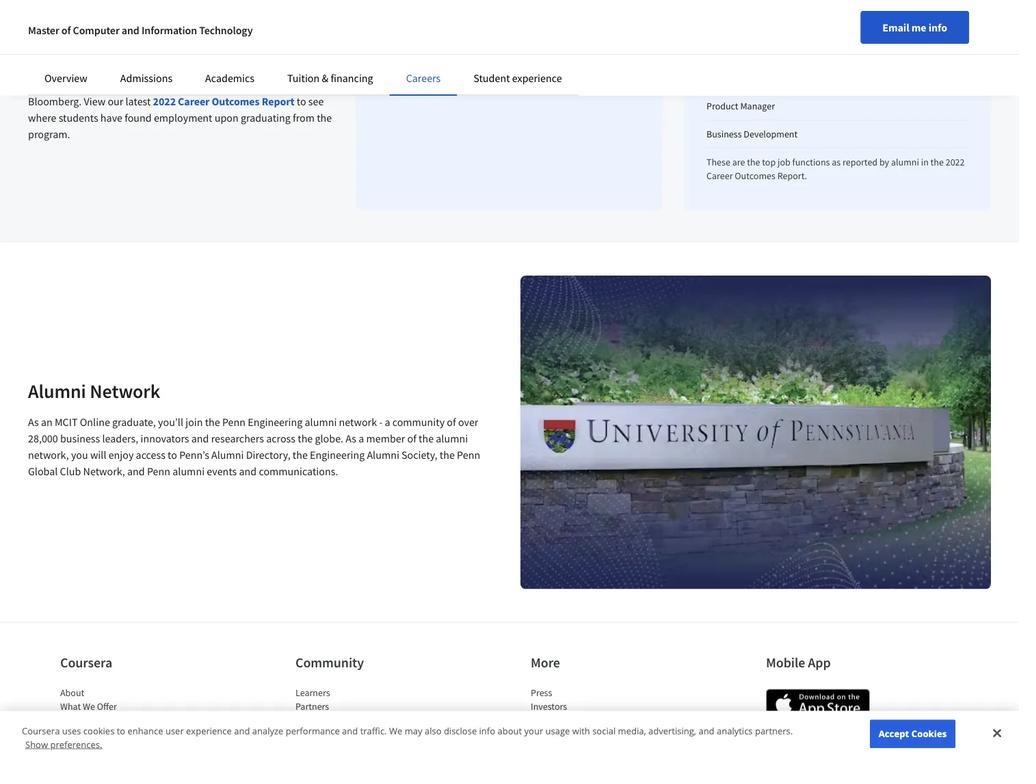 Task type: describe. For each thing, give the bounding box(es) containing it.
and left traffic.
[[342, 725, 358, 738]]

average
[[378, 70, 412, 83]]

-
[[379, 416, 383, 429]]

club
[[60, 465, 81, 479]]

1 horizontal spatial alumni
[[212, 448, 244, 462]]

partners link
[[296, 701, 329, 713]]

0 horizontal spatial penn
[[147, 465, 170, 479]]

investors
[[531, 701, 567, 713]]

partners
[[296, 701, 329, 713]]

1 vertical spatial engineering
[[310, 448, 365, 462]]

what
[[60, 701, 81, 713]]

in left silicon
[[451, 43, 459, 55]]

0 vertical spatial jobs
[[64, 12, 83, 26]]

over
[[458, 416, 479, 429]]

report.
[[778, 170, 808, 182]]

functions
[[793, 156, 830, 168]]

business
[[60, 432, 100, 446]]

mcit inside as an mcit online graduate, you'll join the penn engineering alumni network - a community of over 28,000 business leaders, innovators and researchers across the globe. as a member of the alumni network, you will enjoy access to penn's alumni directory, the engineering alumni society, the penn global club network, and penn alumni events and communications.
[[55, 416, 78, 429]]

user
[[166, 725, 184, 738]]

privacy
[[531, 728, 560, 740]]

core
[[182, 29, 202, 42]]

as down uniquely
[[168, 12, 178, 26]]

1 horizontal spatial as
[[346, 432, 357, 446]]

1 horizontal spatial penn
[[222, 416, 246, 429]]

in right well
[[154, 29, 163, 42]]

what we offer link
[[60, 701, 117, 713]]

1 vertical spatial a
[[359, 432, 364, 446]]

catalog
[[60, 742, 91, 754]]

0 vertical spatial online
[[53, 0, 83, 10]]

$129,947.
[[387, 84, 428, 96]]

to inside to see where students have found employment upon graduating from the program.
[[297, 94, 306, 108]]

analyze
[[252, 725, 284, 738]]

about
[[498, 725, 522, 738]]

of right the "master"
[[61, 23, 71, 37]]

0 vertical spatial experience
[[512, 71, 562, 85]]

and down technology
[[292, 78, 309, 92]]

join
[[186, 416, 203, 429]]

download on the app store image
[[766, 690, 871, 720]]

overview link
[[44, 71, 87, 85]]

society,
[[402, 448, 438, 462]]

salary
[[414, 70, 440, 83]]

the right by
[[931, 156, 944, 168]]

academics link
[[205, 71, 255, 85]]

program.
[[28, 127, 70, 141]]

list for community
[[296, 686, 412, 760]]

alumni down 'over'
[[436, 432, 468, 446]]

innovators
[[141, 432, 189, 446]]

network
[[90, 379, 160, 403]]

leaders,
[[102, 432, 138, 446]]

and up 'completion'
[[122, 23, 139, 37]]

be
[[152, 0, 163, 10]]

computer
[[73, 23, 120, 37]]

press investors
[[531, 687, 567, 713]]

of down community
[[408, 432, 417, 446]]

amazon,
[[116, 78, 156, 92]]

these are the top job functions as reported by alumni in the 2022 career outcomes report.
[[707, 156, 965, 182]]

0 vertical spatial a
[[385, 416, 390, 429]]

email
[[883, 21, 910, 34]]

mobile app
[[766, 654, 831, 671]]

full
[[552, 70, 567, 83]]

events
[[207, 465, 237, 479]]

computer
[[284, 0, 329, 10]]

have inside to see where students have found employment upon graduating from the program.
[[101, 111, 122, 125]]

show preferences. link
[[25, 739, 102, 751]]

info inside button
[[929, 21, 948, 34]]

students
[[59, 111, 98, 125]]

where
[[28, 111, 56, 125]]

0 vertical spatial career
[[178, 94, 210, 108]]

in inside the these are the top job functions as reported by alumni in the 2022 career outcomes report.
[[922, 156, 929, 168]]

media,
[[618, 725, 646, 738]]

facebook,
[[158, 78, 205, 92]]

outcomes inside the these are the top job functions as reported by alumni in the 2022 career outcomes report.
[[735, 170, 776, 182]]

you'll
[[158, 416, 183, 429]]

careers for careers catalog
[[60, 728, 91, 740]]

uniquely
[[165, 0, 205, 10]]

upon
[[71, 45, 96, 59]]

software
[[204, 29, 244, 42]]

and right events
[[239, 465, 257, 479]]

the left core
[[165, 29, 180, 42]]

cookies
[[912, 728, 947, 740]]

time
[[569, 70, 588, 83]]

as right well
[[142, 29, 152, 42]]

learners
[[296, 687, 330, 699]]

and down access
[[127, 465, 145, 479]]

the inside average salary from graduates employed full time in the u.s. is $129,947.
[[600, 70, 614, 83]]

0 vertical spatial careers link
[[406, 71, 441, 85]]

tuition & financing link
[[287, 71, 373, 85]]

performance
[[286, 725, 340, 738]]

and down science
[[28, 29, 46, 42]]

email me info button
[[861, 11, 970, 44]]

1 vertical spatial online
[[250, 45, 280, 59]]

manager
[[741, 100, 775, 112]]

28,000
[[28, 432, 58, 446]]

the inside to see where students have found employment upon graduating from the program.
[[317, 111, 332, 125]]

privacy alert dialog
[[0, 711, 1020, 760]]

app
[[808, 654, 831, 671]]

1 vertical spatial careers link
[[60, 728, 91, 740]]

working
[[414, 43, 449, 55]]

to see where students have found employment upon graduating from the program.
[[28, 94, 332, 141]]

u.s.
[[616, 70, 633, 83]]

member
[[366, 432, 405, 446]]

careers for careers
[[406, 71, 441, 85]]

0 vertical spatial as
[[28, 416, 39, 429]]

student experience link
[[474, 71, 562, 85]]

career inside the these are the top job functions as reported by alumni in the 2022 career outcomes report.
[[707, 170, 733, 182]]

average salary from graduates employed full time in the u.s. is $129,947.
[[378, 70, 633, 96]]

data and analytics
[[707, 44, 781, 56]]

employed
[[509, 70, 551, 83]]

2 horizontal spatial penn
[[457, 448, 481, 462]]

also
[[425, 725, 442, 738]]

about
[[60, 687, 84, 699]]

development
[[744, 128, 798, 140]]

list for more
[[531, 686, 647, 760]]

0 horizontal spatial alumni
[[28, 379, 86, 403]]

see
[[309, 94, 324, 108]]

the right join
[[205, 416, 220, 429]]

to right on
[[91, 62, 101, 75]]

as down earn
[[104, 78, 114, 92]]

master
[[28, 23, 59, 37]]

0 vertical spatial 2022
[[153, 94, 176, 108]]

traffic.
[[360, 725, 387, 738]]

competitive
[[170, 62, 224, 75]]

analytics
[[745, 44, 781, 56]]

from inside to see where students have found employment upon graduating from the program.
[[293, 111, 315, 125]]

the up communications. in the left of the page
[[293, 448, 308, 462]]

with inside mcit online graduates will be uniquely positioned to fill computer science jobs in industries such as finance, healthcare, education, and government, as well as in the core software development industry. upon completion of the program, mcit online alumni have gone on to earn jobs with competitive salaries at technology companies such as amazon, facebook, google, microsoft, and bloomberg. view our latest
[[147, 62, 167, 75]]

may
[[405, 725, 423, 738]]

coursera uses cookies to enhance user experience and analyze performance and traffic. we may also disclose info about your usage with social media, advertising, and analytics partners. show preferences.
[[22, 725, 793, 751]]

get it on google play image
[[766, 731, 871, 760]]

translators link
[[296, 728, 340, 740]]

student
[[474, 71, 510, 85]]

healthcare,
[[218, 12, 270, 26]]

me
[[912, 21, 927, 34]]



Task type: locate. For each thing, give the bounding box(es) containing it.
global
[[28, 465, 58, 479]]

penn down access
[[147, 465, 170, 479]]

0 horizontal spatial mcit
[[28, 0, 51, 10]]

to inside coursera uses cookies to enhance user experience and analyze performance and traffic. we may also disclose info about your usage with social media, advertising, and analytics partners. show preferences.
[[117, 725, 125, 738]]

from inside average salary from graduates employed full time in the u.s. is $129,947.
[[442, 70, 462, 83]]

alumni up events
[[212, 448, 244, 462]]

with
[[147, 62, 167, 75], [573, 725, 590, 738]]

jobs up government,
[[64, 12, 83, 26]]

we inside about what we offer
[[83, 701, 95, 713]]

0 horizontal spatial engineering
[[248, 416, 303, 429]]

to right cookies
[[117, 725, 125, 738]]

and left analyze
[[234, 725, 250, 738]]

in up government,
[[86, 12, 94, 26]]

1 vertical spatial 2022
[[946, 156, 965, 168]]

of down information
[[152, 45, 161, 59]]

0 horizontal spatial as
[[28, 416, 39, 429]]

show
[[25, 739, 48, 751]]

2022 inside the these are the top job functions as reported by alumni in the 2022 career outcomes report.
[[946, 156, 965, 168]]

careers link down working
[[406, 71, 441, 85]]

community
[[296, 654, 364, 671]]

1 vertical spatial careers
[[60, 728, 91, 740]]

google,
[[207, 78, 242, 92]]

these
[[707, 156, 731, 168]]

0 horizontal spatial career
[[178, 94, 210, 108]]

tuition
[[287, 71, 320, 85]]

are inside the these are the top job functions as reported by alumni in the 2022 career outcomes report.
[[733, 156, 746, 168]]

1 vertical spatial info
[[479, 725, 496, 738]]

1 vertical spatial experience
[[186, 725, 232, 738]]

are right 15% on the top of the page
[[399, 43, 412, 55]]

online inside as an mcit online graduate, you'll join the penn engineering alumni network - a community of over 28,000 business leaders, innovators and researchers across the globe. as a member of the alumni network, you will enjoy access to penn's alumni directory, the engineering alumni society, the penn global club network, and penn alumni events and communications.
[[80, 416, 110, 429]]

from right salary at the left of page
[[442, 70, 462, 83]]

found
[[125, 111, 152, 125]]

to
[[259, 0, 268, 10], [91, 62, 101, 75], [297, 94, 306, 108], [168, 448, 177, 462], [117, 725, 125, 738]]

to inside as an mcit online graduate, you'll join the penn engineering alumni network - a community of over 28,000 business leaders, innovators and researchers across the globe. as a member of the alumni network, you will enjoy access to penn's alumni directory, the engineering alumni society, the penn global club network, and penn alumni events and communications.
[[168, 448, 177, 462]]

usage
[[546, 725, 570, 738]]

1 vertical spatial such
[[80, 78, 102, 92]]

program,
[[181, 45, 223, 59]]

mcit online graduates will be uniquely positioned to fill computer science jobs in industries such as finance, healthcare, education, and government, as well as in the core software development industry. upon completion of the program, mcit online alumni have gone on to earn jobs with competitive salaries at technology companies such as amazon, facebook, google, microsoft, and bloomberg. view our latest
[[28, 0, 329, 108]]

science
[[28, 12, 62, 26]]

catalog link
[[60, 742, 91, 754]]

info inside coursera uses cookies to enhance user experience and analyze performance and traffic. we may also disclose info about your usage with social media, advertising, and analytics partners. show preferences.
[[479, 725, 496, 738]]

1 horizontal spatial we
[[389, 725, 403, 738]]

1 vertical spatial career
[[707, 170, 733, 182]]

such down be
[[144, 12, 165, 26]]

will up network,
[[90, 448, 106, 462]]

engineering down globe.
[[310, 448, 365, 462]]

0 vertical spatial from
[[442, 70, 462, 83]]

a right '-'
[[385, 416, 390, 429]]

0 horizontal spatial outcomes
[[212, 94, 260, 108]]

as down "network"
[[346, 432, 357, 446]]

information
[[142, 23, 197, 37]]

to left fill
[[259, 0, 268, 10]]

1 vertical spatial from
[[293, 111, 315, 125]]

online up business
[[80, 416, 110, 429]]

careers inside careers catalog
[[60, 728, 91, 740]]

preferences.
[[50, 739, 102, 751]]

0 vertical spatial coursera
[[60, 654, 112, 671]]

microsoft,
[[245, 78, 290, 92]]

job
[[778, 156, 791, 168]]

the down information
[[164, 45, 179, 59]]

1 list from the left
[[60, 686, 177, 760]]

mcit up science
[[28, 0, 51, 10]]

1 vertical spatial penn
[[457, 448, 481, 462]]

and left "analytics" in the bottom right of the page
[[699, 725, 715, 738]]

have inside mcit online graduates will be uniquely positioned to fill computer science jobs in industries such as finance, healthcare, education, and government, as well as in the core software development industry. upon completion of the program, mcit online alumni have gone on to earn jobs with competitive salaries at technology companies such as amazon, facebook, google, microsoft, and bloomberg. view our latest
[[28, 62, 50, 75]]

on
[[77, 62, 89, 75]]

info left about
[[479, 725, 496, 738]]

1 vertical spatial as
[[346, 432, 357, 446]]

product
[[707, 100, 739, 112]]

1 horizontal spatial engineering
[[310, 448, 365, 462]]

directory,
[[246, 448, 291, 462]]

2 vertical spatial penn
[[147, 465, 170, 479]]

privacy link
[[531, 728, 560, 740]]

technology
[[275, 62, 326, 75]]

we left 'offer'
[[83, 701, 95, 713]]

0 horizontal spatial a
[[359, 432, 364, 446]]

0 horizontal spatial we
[[83, 701, 95, 713]]

alumni right by
[[892, 156, 920, 168]]

business
[[707, 128, 742, 140]]

access
[[136, 448, 166, 462]]

graduates down silicon
[[464, 70, 507, 83]]

partners.
[[755, 725, 793, 738]]

salaries
[[226, 62, 261, 75]]

report
[[262, 94, 295, 108]]

careers down working
[[406, 71, 441, 85]]

0 vertical spatial outcomes
[[212, 94, 260, 108]]

the right the society,
[[440, 448, 455, 462]]

2022
[[153, 94, 176, 108], [946, 156, 965, 168]]

0 vertical spatial careers
[[406, 71, 441, 85]]

0 horizontal spatial careers
[[60, 728, 91, 740]]

coursera up about
[[60, 654, 112, 671]]

mcit right an at left bottom
[[55, 416, 78, 429]]

gone
[[52, 62, 75, 75]]

1 vertical spatial outcomes
[[735, 170, 776, 182]]

1 horizontal spatial graduates
[[464, 70, 507, 83]]

alumni network
[[28, 379, 160, 403]]

business development
[[707, 128, 798, 140]]

0 horizontal spatial jobs
[[64, 12, 83, 26]]

industry.
[[28, 45, 68, 59]]

technology
[[199, 23, 253, 37]]

and up penn's
[[191, 432, 209, 446]]

0 vertical spatial will
[[133, 0, 149, 10]]

coursera for coursera uses cookies to enhance user experience and analyze performance and traffic. we may also disclose info about your usage with social media, advertising, and analytics partners. show preferences.
[[22, 725, 60, 738]]

the left globe.
[[298, 432, 313, 446]]

graduating
[[241, 111, 291, 125]]

list containing learners
[[296, 686, 412, 760]]

outcomes up upon
[[212, 94, 260, 108]]

in
[[86, 12, 94, 26], [154, 29, 163, 42], [451, 43, 459, 55], [590, 70, 598, 83], [922, 156, 929, 168]]

mcit
[[28, 0, 51, 10], [225, 45, 248, 59], [55, 416, 78, 429]]

uses
[[62, 725, 81, 738]]

2 horizontal spatial list
[[531, 686, 647, 760]]

1 horizontal spatial with
[[573, 725, 590, 738]]

the left "u.s."
[[600, 70, 614, 83]]

as left reported
[[832, 156, 841, 168]]

careers
[[406, 71, 441, 85], [60, 728, 91, 740]]

1 vertical spatial graduates
[[464, 70, 507, 83]]

engineering
[[248, 416, 303, 429], [310, 448, 365, 462]]

coursera up show
[[22, 725, 60, 738]]

admissions link
[[120, 71, 173, 85]]

0 vertical spatial are
[[399, 43, 412, 55]]

1 horizontal spatial mcit
[[55, 416, 78, 429]]

are for the
[[733, 156, 746, 168]]

mcit up salaries
[[225, 45, 248, 59]]

the up the society,
[[419, 432, 434, 446]]

engineering up across at left
[[248, 416, 303, 429]]

the left top
[[747, 156, 761, 168]]

1 vertical spatial we
[[389, 725, 403, 738]]

0 horizontal spatial from
[[293, 111, 315, 125]]

as
[[28, 416, 39, 429], [346, 432, 357, 446]]

1 vertical spatial with
[[573, 725, 590, 738]]

2 vertical spatial mcit
[[55, 416, 78, 429]]

info right 'me'
[[929, 21, 948, 34]]

outcomes down top
[[735, 170, 776, 182]]

1 vertical spatial have
[[101, 111, 122, 125]]

in right time
[[590, 70, 598, 83]]

overview
[[44, 71, 87, 85]]

alumni up globe.
[[305, 416, 337, 429]]

earn
[[103, 62, 124, 75]]

with left social
[[573, 725, 590, 738]]

alumni up technology
[[283, 45, 315, 59]]

list
[[60, 686, 177, 760], [296, 686, 412, 760], [531, 686, 647, 760]]

alumni down penn's
[[173, 465, 205, 479]]

jobs up amazon,
[[126, 62, 145, 75]]

2 horizontal spatial alumni
[[367, 448, 400, 462]]

from down see at the left top of the page
[[293, 111, 315, 125]]

fill
[[270, 0, 282, 10]]

1 horizontal spatial info
[[929, 21, 948, 34]]

and
[[122, 23, 139, 37], [28, 29, 46, 42], [727, 44, 743, 56], [292, 78, 309, 92], [191, 432, 209, 446], [127, 465, 145, 479], [239, 465, 257, 479], [234, 725, 250, 738], [342, 725, 358, 738], [699, 725, 715, 738]]

researchers
[[211, 432, 264, 446]]

0 vertical spatial we
[[83, 701, 95, 713]]

as left well
[[109, 29, 119, 42]]

with up amazon,
[[147, 62, 167, 75]]

1 horizontal spatial coursera
[[60, 654, 112, 671]]

such up "view"
[[80, 78, 102, 92]]

career up employment
[[178, 94, 210, 108]]

0 horizontal spatial such
[[80, 78, 102, 92]]

are
[[399, 43, 412, 55], [733, 156, 746, 168]]

companies
[[28, 78, 78, 92]]

1 horizontal spatial experience
[[512, 71, 562, 85]]

are for working
[[399, 43, 412, 55]]

0 horizontal spatial list
[[60, 686, 177, 760]]

latest
[[126, 94, 151, 108]]

communications.
[[259, 465, 338, 479]]

to left see at the left top of the page
[[297, 94, 306, 108]]

will inside mcit online graduates will be uniquely positioned to fill computer science jobs in industries such as finance, healthcare, education, and government, as well as in the core software development industry. upon completion of the program, mcit online alumni have gone on to earn jobs with competitive salaries at technology companies such as amazon, facebook, google, microsoft, and bloomberg. view our latest
[[133, 0, 149, 10]]

1 horizontal spatial from
[[442, 70, 462, 83]]

experience inside coursera uses cookies to enhance user experience and analyze performance and traffic. we may also disclose info about your usage with social media, advertising, and analytics partners. show preferences.
[[186, 725, 232, 738]]

graduates inside average salary from graduates employed full time in the u.s. is $129,947.
[[464, 70, 507, 83]]

alumni up an at left bottom
[[28, 379, 86, 403]]

0 horizontal spatial will
[[90, 448, 106, 462]]

have down our
[[101, 111, 122, 125]]

as inside the these are the top job functions as reported by alumni in the 2022 career outcomes report.
[[832, 156, 841, 168]]

0 horizontal spatial with
[[147, 62, 167, 75]]

about link
[[60, 687, 84, 699]]

with inside coursera uses cookies to enhance user experience and analyze performance and traffic. we may also disclose info about your usage with social media, advertising, and analytics partners. show preferences.
[[573, 725, 590, 738]]

penn up researchers on the left of the page
[[222, 416, 246, 429]]

your
[[525, 725, 544, 738]]

in inside average salary from graduates employed full time in the u.s. is $129,947.
[[590, 70, 598, 83]]

1 horizontal spatial career
[[707, 170, 733, 182]]

to down innovators
[[168, 448, 177, 462]]

2 list from the left
[[296, 686, 412, 760]]

0 horizontal spatial graduates
[[86, 0, 131, 10]]

1 horizontal spatial such
[[144, 12, 165, 26]]

careers link up catalog link
[[60, 728, 91, 740]]

0 horizontal spatial have
[[28, 62, 50, 75]]

as left an at left bottom
[[28, 416, 39, 429]]

1 vertical spatial are
[[733, 156, 746, 168]]

the down see at the left top of the page
[[317, 111, 332, 125]]

1 vertical spatial will
[[90, 448, 106, 462]]

alumni inside mcit online graduates will be uniquely positioned to fill computer science jobs in industries such as finance, healthcare, education, and government, as well as in the core software development industry. upon completion of the program, mcit online alumni have gone on to earn jobs with competitive salaries at technology companies such as amazon, facebook, google, microsoft, and bloomberg. view our latest
[[283, 45, 315, 59]]

1 horizontal spatial careers
[[406, 71, 441, 85]]

advertising,
[[649, 725, 697, 738]]

network,
[[28, 448, 69, 462]]

0 horizontal spatial careers link
[[60, 728, 91, 740]]

graduate,
[[112, 416, 156, 429]]

0 vertical spatial mcit
[[28, 0, 51, 10]]

coursera for coursera
[[60, 654, 112, 671]]

list for coursera
[[60, 686, 177, 760]]

1 vertical spatial coursera
[[22, 725, 60, 738]]

will inside as an mcit online graduate, you'll join the penn engineering alumni network - a community of over 28,000 business leaders, innovators and researchers across the globe. as a member of the alumni network, you will enjoy access to penn's alumni directory, the engineering alumni society, the penn global club network, and penn alumni events and communications.
[[90, 448, 106, 462]]

is
[[378, 84, 385, 96]]

alumni down "member"
[[367, 448, 400, 462]]

0 horizontal spatial are
[[399, 43, 412, 55]]

press
[[531, 687, 553, 699]]

1 horizontal spatial a
[[385, 416, 390, 429]]

1 horizontal spatial are
[[733, 156, 746, 168]]

1 vertical spatial mcit
[[225, 45, 248, 59]]

in right by
[[922, 156, 929, 168]]

0 vertical spatial engineering
[[248, 416, 303, 429]]

1 horizontal spatial have
[[101, 111, 122, 125]]

about what we offer
[[60, 687, 117, 713]]

graduates inside mcit online graduates will be uniquely positioned to fill computer science jobs in industries such as finance, healthcare, education, and government, as well as in the core software development industry. upon completion of the program, mcit online alumni have gone on to earn jobs with competitive salaries at technology companies such as amazon, facebook, google, microsoft, and bloomberg. view our latest
[[86, 0, 131, 10]]

graduates up industries
[[86, 0, 131, 10]]

0 vertical spatial have
[[28, 62, 50, 75]]

of inside mcit online graduates will be uniquely positioned to fill computer science jobs in industries such as finance, healthcare, education, and government, as well as in the core software development industry. upon completion of the program, mcit online alumni have gone on to earn jobs with competitive salaries at technology companies such as amazon, facebook, google, microsoft, and bloomberg. view our latest
[[152, 45, 161, 59]]

1 vertical spatial jobs
[[126, 62, 145, 75]]

we inside coursera uses cookies to enhance user experience and analyze performance and traffic. we may also disclose info about your usage with social media, advertising, and analytics partners. show preferences.
[[389, 725, 403, 738]]

15%
[[378, 43, 397, 55]]

0 vertical spatial graduates
[[86, 0, 131, 10]]

by
[[880, 156, 890, 168]]

1 horizontal spatial outcomes
[[735, 170, 776, 182]]

0 vertical spatial info
[[929, 21, 948, 34]]

of left 'over'
[[447, 416, 456, 429]]

online up "at" on the top left of the page
[[250, 45, 280, 59]]

career down these
[[707, 170, 733, 182]]

3 list from the left
[[531, 686, 647, 760]]

learners partners
[[296, 687, 330, 713]]

we left may
[[389, 725, 403, 738]]

upon
[[215, 111, 239, 125]]

1 horizontal spatial will
[[133, 0, 149, 10]]

0 vertical spatial penn
[[222, 416, 246, 429]]

0 vertical spatial with
[[147, 62, 167, 75]]

a down "network"
[[359, 432, 364, 446]]

2 vertical spatial online
[[80, 416, 110, 429]]

1 horizontal spatial 2022
[[946, 156, 965, 168]]

1 horizontal spatial careers link
[[406, 71, 441, 85]]

government,
[[48, 29, 106, 42]]

online up science
[[53, 0, 83, 10]]

coursera inside coursera uses cookies to enhance user experience and analyze performance and traffic. we may also disclose info about your usage with social media, advertising, and analytics partners. show preferences.
[[22, 725, 60, 738]]

are right these
[[733, 156, 746, 168]]

2022 career outcomes report link
[[153, 94, 295, 108]]

investors link
[[531, 701, 567, 713]]

2 horizontal spatial mcit
[[225, 45, 248, 59]]

list containing about
[[60, 686, 177, 760]]

0 vertical spatial such
[[144, 12, 165, 26]]

0 horizontal spatial 2022
[[153, 94, 176, 108]]

will left be
[[133, 0, 149, 10]]

list containing press
[[531, 686, 647, 760]]

and right data
[[727, 44, 743, 56]]

have down industry.
[[28, 62, 50, 75]]

careers up catalog link
[[60, 728, 91, 740]]

1 horizontal spatial jobs
[[126, 62, 145, 75]]

0 horizontal spatial coursera
[[22, 725, 60, 738]]

a
[[385, 416, 390, 429], [359, 432, 364, 446]]

0 horizontal spatial experience
[[186, 725, 232, 738]]

as an mcit online graduate, you'll join the penn engineering alumni network - a community of over 28,000 business leaders, innovators and researchers across the globe. as a member of the alumni network, you will enjoy access to penn's alumni directory, the engineering alumni society, the penn global club network, and penn alumni events and communications.
[[28, 416, 481, 479]]

0 horizontal spatial info
[[479, 725, 496, 738]]

alumni inside the these are the top job functions as reported by alumni in the 2022 career outcomes report.
[[892, 156, 920, 168]]

penn down 'over'
[[457, 448, 481, 462]]

our
[[108, 94, 123, 108]]



Task type: vqa. For each thing, say whether or not it's contained in the screenshot.
the right As
yes



